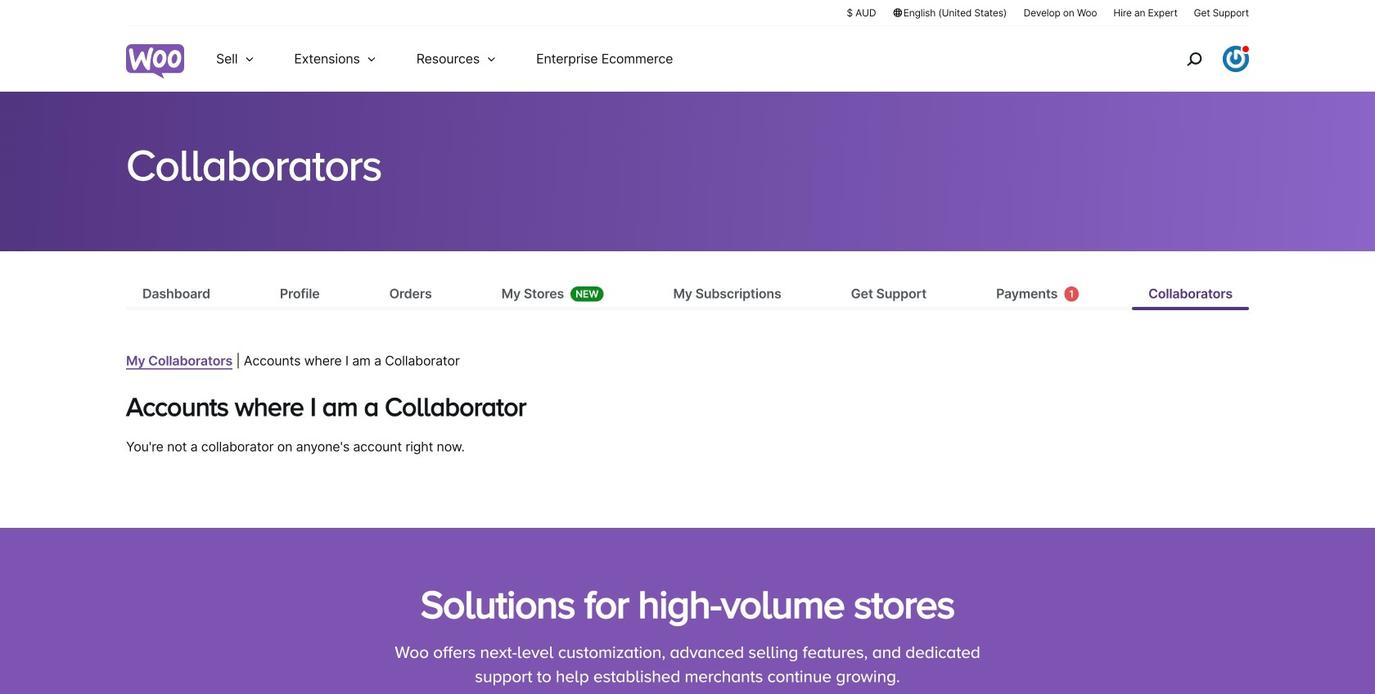 Task type: vqa. For each thing, say whether or not it's contained in the screenshot.
Search icon
yes



Task type: describe. For each thing, give the bounding box(es) containing it.
service navigation menu element
[[1152, 32, 1249, 86]]



Task type: locate. For each thing, give the bounding box(es) containing it.
search image
[[1181, 46, 1208, 72]]

open account menu image
[[1223, 46, 1249, 72]]



